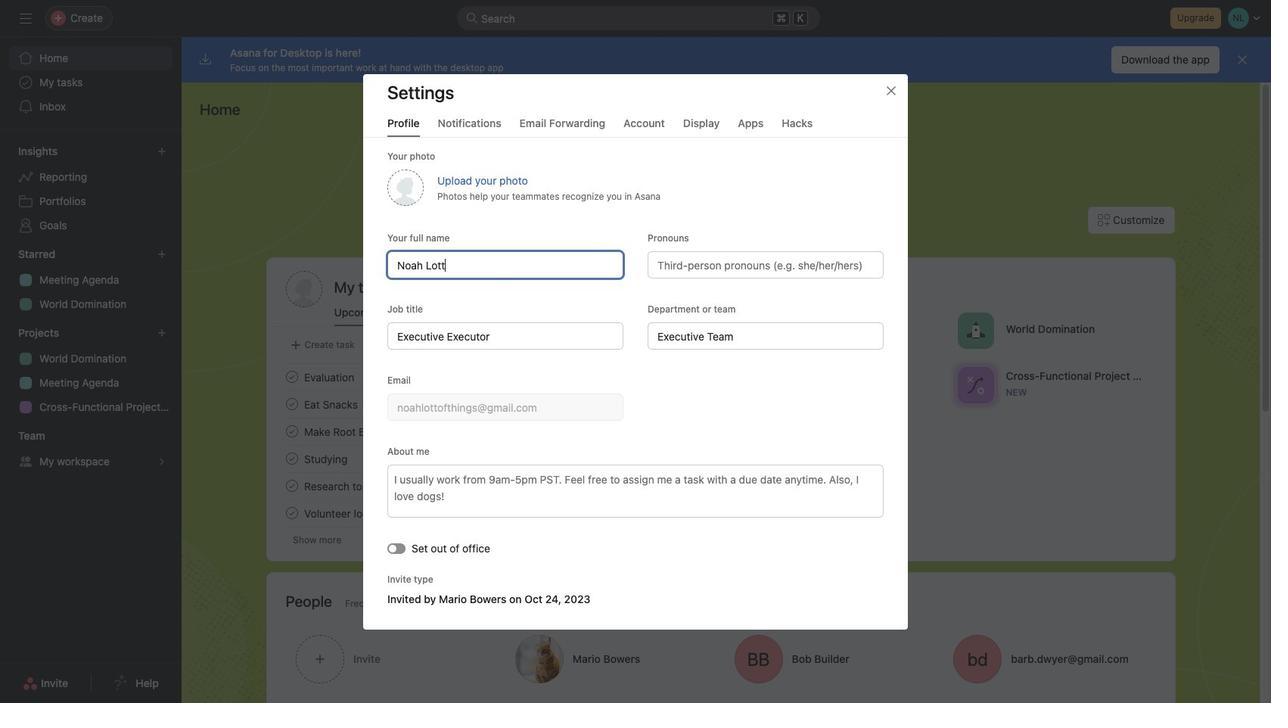 Task type: describe. For each thing, give the bounding box(es) containing it.
Third-person pronouns (e.g. she/her/hers) text field
[[648, 251, 884, 278]]

Mark complete checkbox
[[283, 504, 301, 522]]

global element
[[0, 37, 182, 128]]

4 mark complete image from the top
[[283, 450, 301, 468]]

4 mark complete checkbox from the top
[[283, 450, 301, 468]]

starred element
[[0, 241, 182, 319]]

5 mark complete checkbox from the top
[[283, 477, 301, 495]]

1 mark complete image from the top
[[283, 368, 301, 386]]

1 mark complete checkbox from the top
[[283, 368, 301, 386]]

rocket image
[[967, 321, 985, 339]]



Task type: vqa. For each thing, say whether or not it's contained in the screenshot.
Global element
yes



Task type: locate. For each thing, give the bounding box(es) containing it.
hide sidebar image
[[20, 12, 32, 24]]

None text field
[[648, 322, 884, 349]]

2 mark complete checkbox from the top
[[283, 395, 301, 413]]

dismiss image
[[1237, 54, 1249, 66]]

Mark complete checkbox
[[283, 368, 301, 386], [283, 395, 301, 413], [283, 422, 301, 440], [283, 450, 301, 468], [283, 477, 301, 495]]

I usually work from 9am-5pm PST. Feel free to assign me a task with a due date anytime. Also, I love dogs! text field
[[388, 464, 884, 517]]

add profile photo image
[[286, 271, 322, 307]]

prominent image
[[466, 12, 478, 24]]

None text field
[[388, 251, 624, 278], [388, 322, 624, 349], [388, 393, 624, 420], [388, 251, 624, 278], [388, 322, 624, 349], [388, 393, 624, 420]]

6 mark complete image from the top
[[283, 504, 301, 522]]

line_and_symbols image
[[967, 376, 985, 394]]

3 mark complete checkbox from the top
[[283, 422, 301, 440]]

insights element
[[0, 138, 182, 241]]

teams element
[[0, 422, 182, 477]]

projects element
[[0, 319, 182, 422]]

close image
[[886, 84, 898, 97]]

3 mark complete image from the top
[[283, 422, 301, 440]]

mark complete image
[[283, 368, 301, 386], [283, 395, 301, 413], [283, 422, 301, 440], [283, 450, 301, 468], [283, 477, 301, 495], [283, 504, 301, 522]]

switch
[[388, 543, 406, 553]]

upload new photo image
[[388, 169, 424, 205]]

5 mark complete image from the top
[[283, 477, 301, 495]]

2 mark complete image from the top
[[283, 395, 301, 413]]



